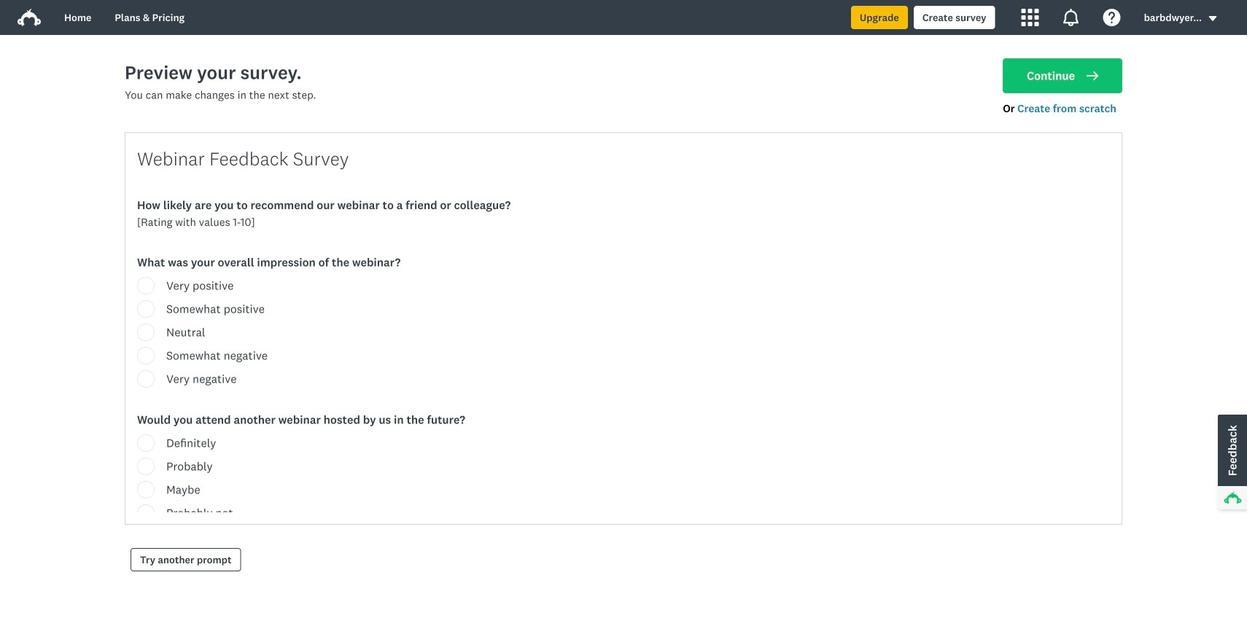 Task type: describe. For each thing, give the bounding box(es) containing it.
2 brand logo image from the top
[[18, 9, 41, 26]]

notification center icon image
[[1063, 9, 1080, 26]]



Task type: vqa. For each thing, say whether or not it's contained in the screenshot.
Dropdown arrow image
no



Task type: locate. For each thing, give the bounding box(es) containing it.
dropdown arrow icon image
[[1208, 13, 1219, 24], [1210, 16, 1217, 21]]

1 brand logo image from the top
[[18, 6, 41, 29]]

brand logo image
[[18, 6, 41, 29], [18, 9, 41, 26]]

products icon image
[[1022, 9, 1039, 26], [1022, 9, 1039, 26]]

help icon image
[[1104, 9, 1121, 26]]



